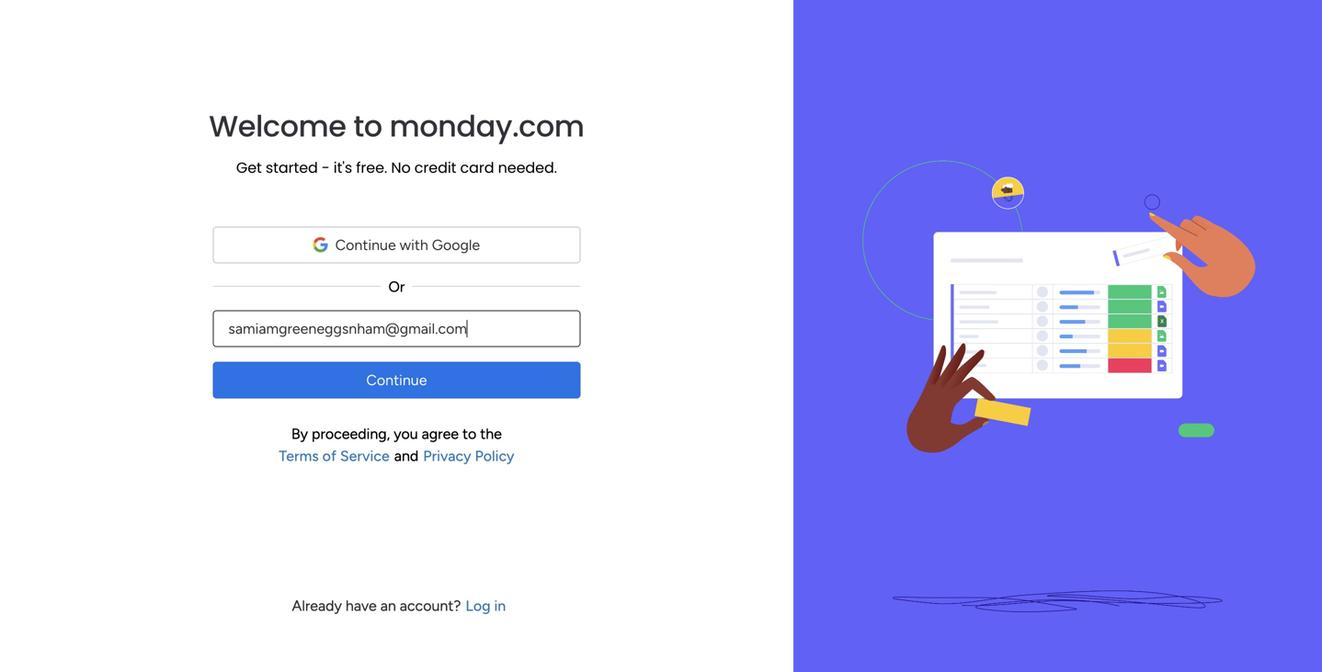 Task type: locate. For each thing, give the bounding box(es) containing it.
continue button
[[213, 362, 581, 399]]

privacy policy link
[[423, 447, 515, 466]]

1 horizontal spatial to
[[463, 425, 477, 443]]

you
[[394, 425, 418, 443]]

with
[[400, 236, 429, 254]]

account?
[[400, 598, 461, 615]]

already have an account? log in
[[292, 598, 506, 615]]

and
[[394, 448, 419, 465]]

started
[[266, 157, 318, 178]]

to left the
[[463, 425, 477, 443]]

privacy
[[423, 448, 472, 465]]

continue
[[335, 236, 396, 254], [366, 371, 427, 389]]

already
[[292, 598, 342, 615]]

proceeding,
[[312, 425, 390, 443]]

to
[[354, 106, 382, 147], [463, 425, 477, 443]]

needed.
[[498, 157, 557, 178]]

get started - it's free. no credit card needed.
[[236, 157, 557, 178]]

0 vertical spatial continue
[[335, 236, 396, 254]]

0 horizontal spatial to
[[354, 106, 382, 147]]

continue right continue with google icon
[[335, 236, 396, 254]]

log in link
[[466, 597, 506, 615]]

1 vertical spatial to
[[463, 425, 477, 443]]

continue for continue
[[366, 371, 427, 389]]

background image
[[819, 0, 1297, 673]]

of
[[323, 448, 337, 465]]

to up free.
[[354, 106, 382, 147]]

by
[[292, 425, 308, 443]]

1 vertical spatial continue
[[366, 371, 427, 389]]

continue down samiamgreeneggsnham@gmail.com email field at left
[[366, 371, 427, 389]]



Task type: vqa. For each thing, say whether or not it's contained in the screenshot.
current
no



Task type: describe. For each thing, give the bounding box(es) containing it.
log
[[466, 598, 491, 615]]

to inside by proceeding, you agree to the terms of service and privacy policy
[[463, 425, 477, 443]]

continue with google
[[335, 236, 480, 254]]

an
[[381, 598, 396, 615]]

0 vertical spatial to
[[354, 106, 382, 147]]

terms of service link
[[279, 447, 390, 466]]

no
[[391, 157, 411, 178]]

service
[[340, 448, 390, 465]]

or
[[389, 278, 405, 296]]

continue with google image
[[313, 237, 328, 253]]

in
[[494, 598, 506, 615]]

continue with google button
[[213, 227, 581, 263]]

have
[[346, 598, 377, 615]]

terms
[[279, 448, 319, 465]]

agree
[[422, 425, 459, 443]]

-
[[322, 157, 330, 178]]

the
[[480, 425, 502, 443]]

monday.com
[[390, 106, 585, 147]]

samiamgreeneggsnham@gmail.com email field
[[213, 310, 581, 347]]

by proceeding, you agree to the terms of service and privacy policy
[[279, 425, 515, 465]]

welcome to monday.com
[[209, 106, 585, 147]]

card
[[460, 157, 494, 178]]

free.
[[356, 157, 387, 178]]

continue for continue with google
[[335, 236, 396, 254]]

google
[[432, 236, 480, 254]]

get
[[236, 157, 262, 178]]

welcome
[[209, 106, 346, 147]]

credit
[[415, 157, 457, 178]]

it's
[[334, 157, 352, 178]]

policy
[[475, 448, 515, 465]]



